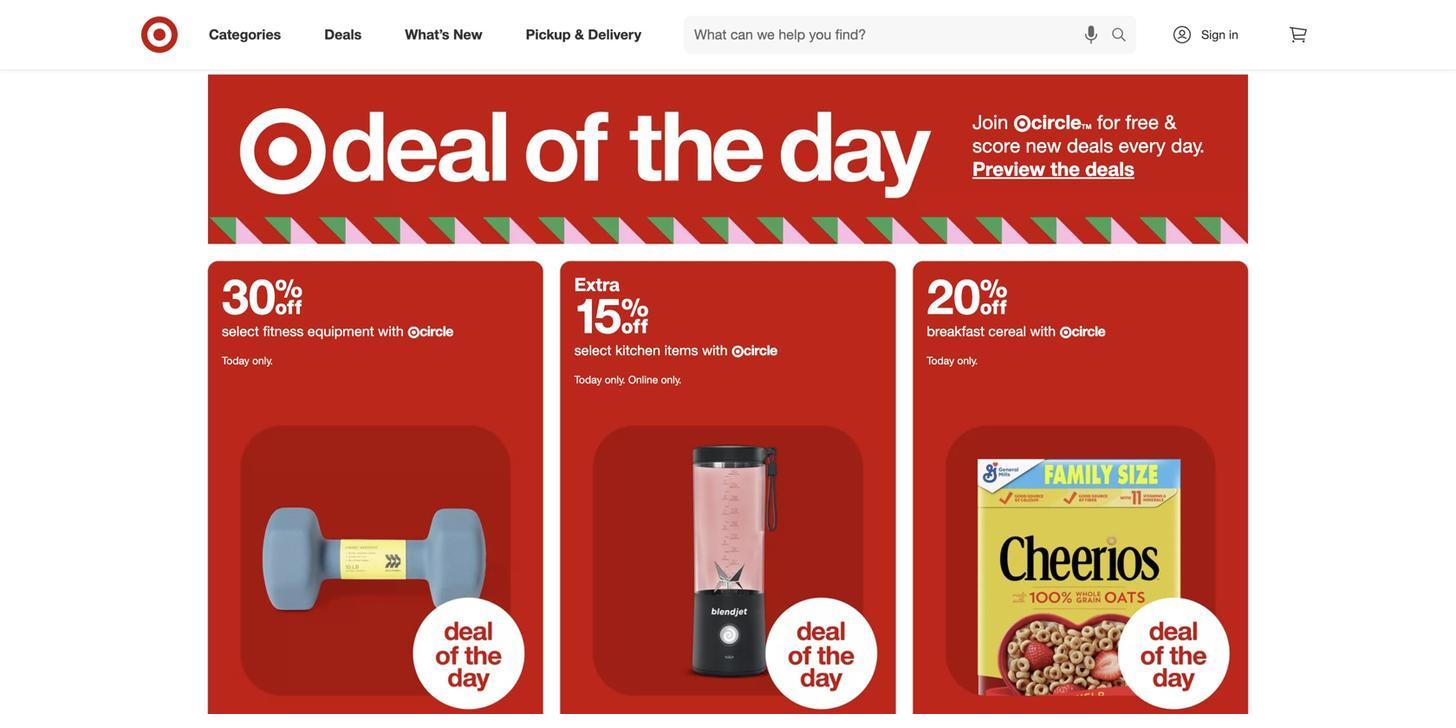 Task type: vqa. For each thing, say whether or not it's contained in the screenshot.
the middle Add to cart button
yes



Task type: describe. For each thing, give the bounding box(es) containing it.
3 add to cart button from the left
[[1093, 0, 1233, 26]]

delivery
[[588, 26, 642, 43]]

target deal of the day image for select fitness equipment with
[[208, 393, 543, 714]]

breakfast cereal with
[[927, 323, 1060, 340]]

sign in link
[[1157, 16, 1266, 54]]

What can we help you find? suggestions appear below search field
[[684, 16, 1116, 54]]

only. for fitness
[[252, 354, 273, 367]]

cart for second add to cart button from the left
[[1000, 5, 1020, 18]]

pickup & delivery
[[526, 26, 642, 43]]

30
[[222, 266, 303, 325]]

deals
[[324, 26, 362, 43]]

the
[[1051, 157, 1080, 181]]

pickup
[[526, 26, 571, 43]]

circle for breakfast cereal with
[[1072, 323, 1106, 340]]

today only. for 30
[[222, 354, 273, 367]]

cart for third add to cart button
[[1170, 5, 1191, 18]]

in
[[1229, 27, 1239, 42]]

carousel region
[[208, 0, 1248, 74]]

search
[[1104, 28, 1145, 45]]

fitness
[[263, 323, 304, 340]]

cereal
[[989, 323, 1026, 340]]

2 horizontal spatial with
[[1030, 323, 1056, 340]]

score
[[973, 133, 1021, 157]]

day.
[[1171, 133, 1205, 157]]

only. right online
[[661, 373, 682, 386]]

breakfast
[[927, 323, 985, 340]]

deals right "the" at the right of the page
[[1085, 157, 1135, 181]]

for
[[1097, 110, 1120, 134]]

items
[[664, 342, 698, 359]]

preview
[[973, 157, 1045, 181]]

sign
[[1202, 27, 1226, 42]]

tm
[[1082, 123, 1092, 131]]

add to cart for second add to cart button from the left
[[964, 5, 1020, 18]]

deals link
[[310, 16, 383, 54]]

extra
[[574, 273, 620, 295]]

today only. online only.
[[574, 373, 682, 386]]

20
[[927, 266, 1008, 325]]

kitchen
[[615, 342, 661, 359]]

select for select kitchen items with
[[574, 342, 612, 359]]

what's new link
[[390, 16, 504, 54]]

today only. for 20
[[927, 354, 978, 367]]

only. for cereal
[[957, 354, 978, 367]]

select fitness equipment with
[[222, 323, 408, 340]]

1 add from the left
[[793, 5, 813, 18]]

new
[[453, 26, 483, 43]]

only. for kitchen
[[605, 373, 625, 386]]

today for 30
[[222, 354, 249, 367]]

0 vertical spatial &
[[575, 26, 584, 43]]



Task type: locate. For each thing, give the bounding box(es) containing it.
2 horizontal spatial add
[[1135, 5, 1155, 18]]

equipment
[[308, 323, 374, 340]]

1 horizontal spatial cart
[[1000, 5, 1020, 18]]

only.
[[252, 354, 273, 367], [957, 354, 978, 367], [605, 373, 625, 386], [661, 373, 682, 386]]

2 horizontal spatial add to cart button
[[1093, 0, 1233, 26]]

add to cart for third add to cart button from right
[[793, 5, 849, 18]]

0 horizontal spatial cart
[[829, 5, 849, 18]]

target deal of the day image for select kitchen items with
[[561, 393, 896, 714]]

to for second add to cart button from the left
[[987, 5, 997, 18]]

what's
[[405, 26, 449, 43]]

0 horizontal spatial &
[[575, 26, 584, 43]]

with for select kitchen items with
[[702, 342, 728, 359]]

cart for third add to cart button from right
[[829, 5, 849, 18]]

today only. down fitness
[[222, 354, 273, 367]]

circle for select fitness equipment with
[[420, 323, 453, 340]]

add to cart button
[[752, 0, 891, 26], [922, 0, 1062, 26], [1093, 0, 1233, 26]]

to for third add to cart button
[[1158, 5, 1168, 18]]

categories link
[[194, 16, 303, 54]]

with right equipment in the left of the page
[[378, 323, 404, 340]]

1 today only. from the left
[[222, 354, 273, 367]]

today down 30
[[222, 354, 249, 367]]

◎
[[1014, 114, 1031, 133]]

15
[[574, 286, 649, 344]]

add
[[793, 5, 813, 18], [964, 5, 984, 18], [1135, 5, 1155, 18]]

3 cart from the left
[[1170, 5, 1191, 18]]

today only.
[[222, 354, 273, 367], [927, 354, 978, 367]]

1 add to cart button from the left
[[752, 0, 891, 26]]

select kitchen items with
[[574, 342, 732, 359]]

circle for select kitchen items with
[[744, 342, 777, 359]]

add to cart for third add to cart button
[[1135, 5, 1191, 18]]

today for 20
[[927, 354, 955, 367]]

select
[[222, 323, 259, 340], [574, 342, 612, 359]]

& right pickup
[[575, 26, 584, 43]]

select left kitchen
[[574, 342, 612, 359]]

1 horizontal spatial to
[[987, 5, 997, 18]]

join ◎ circle tm
[[973, 110, 1092, 134]]

target deal of the day image
[[208, 74, 1248, 244], [913, 393, 1248, 714], [208, 393, 543, 714], [561, 393, 896, 714]]

select left fitness
[[222, 323, 259, 340]]

1 horizontal spatial today only.
[[927, 354, 978, 367]]

only. down 'breakfast'
[[957, 354, 978, 367]]

0 horizontal spatial add
[[793, 5, 813, 18]]

2 horizontal spatial cart
[[1170, 5, 1191, 18]]

1 to from the left
[[816, 5, 826, 18]]

deals down tm
[[1067, 133, 1113, 157]]

pickup & delivery link
[[511, 16, 663, 54]]

& right free
[[1164, 110, 1177, 134]]

new
[[1026, 133, 1062, 157]]

only. left online
[[605, 373, 625, 386]]

3 to from the left
[[1158, 5, 1168, 18]]

with right the cereal
[[1030, 323, 1056, 340]]

0 horizontal spatial with
[[378, 323, 404, 340]]

to
[[816, 5, 826, 18], [987, 5, 997, 18], [1158, 5, 1168, 18]]

0 horizontal spatial today
[[222, 354, 249, 367]]

3 add to cart from the left
[[1135, 5, 1191, 18]]

with
[[378, 323, 404, 340], [1030, 323, 1056, 340], [702, 342, 728, 359]]

with right the items
[[702, 342, 728, 359]]

sign in
[[1202, 27, 1239, 42]]

1 horizontal spatial today
[[574, 373, 602, 386]]

0 horizontal spatial to
[[816, 5, 826, 18]]

today down 'breakfast'
[[927, 354, 955, 367]]

1 add to cart from the left
[[793, 5, 849, 18]]

deals
[[1067, 133, 1113, 157], [1085, 157, 1135, 181]]

2 horizontal spatial today
[[927, 354, 955, 367]]

circle
[[1031, 110, 1082, 134], [420, 323, 453, 340], [1072, 323, 1106, 340], [744, 342, 777, 359]]

0 horizontal spatial today only.
[[222, 354, 273, 367]]

today only. down 'breakfast'
[[927, 354, 978, 367]]

for free & score new deals every day. preview the deals
[[973, 110, 1205, 181]]

1 horizontal spatial add to cart
[[964, 5, 1020, 18]]

2 horizontal spatial add to cart
[[1135, 5, 1191, 18]]

&
[[575, 26, 584, 43], [1164, 110, 1177, 134]]

1 horizontal spatial &
[[1164, 110, 1177, 134]]

2 cart from the left
[[1000, 5, 1020, 18]]

1 horizontal spatial with
[[702, 342, 728, 359]]

select for select fitness equipment with
[[222, 323, 259, 340]]

join
[[973, 110, 1008, 134]]

0 horizontal spatial add to cart
[[793, 5, 849, 18]]

search button
[[1104, 16, 1145, 57]]

3 add from the left
[[1135, 5, 1155, 18]]

today left online
[[574, 373, 602, 386]]

2 horizontal spatial to
[[1158, 5, 1168, 18]]

today
[[222, 354, 249, 367], [927, 354, 955, 367], [574, 373, 602, 386]]

0 horizontal spatial add to cart button
[[752, 0, 891, 26]]

0 horizontal spatial select
[[222, 323, 259, 340]]

2 to from the left
[[987, 5, 997, 18]]

what's new
[[405, 26, 483, 43]]

& inside for free & score new deals every day. preview the deals
[[1164, 110, 1177, 134]]

online
[[628, 373, 658, 386]]

1 vertical spatial select
[[574, 342, 612, 359]]

2 add from the left
[[964, 5, 984, 18]]

1 horizontal spatial add
[[964, 5, 984, 18]]

target deal of the day image for breakfast cereal with
[[913, 393, 1248, 714]]

1 horizontal spatial select
[[574, 342, 612, 359]]

categories
[[209, 26, 281, 43]]

1 cart from the left
[[829, 5, 849, 18]]

with for select fitness equipment with
[[378, 323, 404, 340]]

1 horizontal spatial add to cart button
[[922, 0, 1062, 26]]

2 add to cart from the left
[[964, 5, 1020, 18]]

to for third add to cart button from right
[[816, 5, 826, 18]]

1 vertical spatial &
[[1164, 110, 1177, 134]]

add to cart
[[793, 5, 849, 18], [964, 5, 1020, 18], [1135, 5, 1191, 18]]

cart
[[829, 5, 849, 18], [1000, 5, 1020, 18], [1170, 5, 1191, 18]]

2 today only. from the left
[[927, 354, 978, 367]]

2 add to cart button from the left
[[922, 0, 1062, 26]]

0 vertical spatial select
[[222, 323, 259, 340]]

every
[[1119, 133, 1166, 157]]

free
[[1126, 110, 1159, 134]]

only. down fitness
[[252, 354, 273, 367]]



